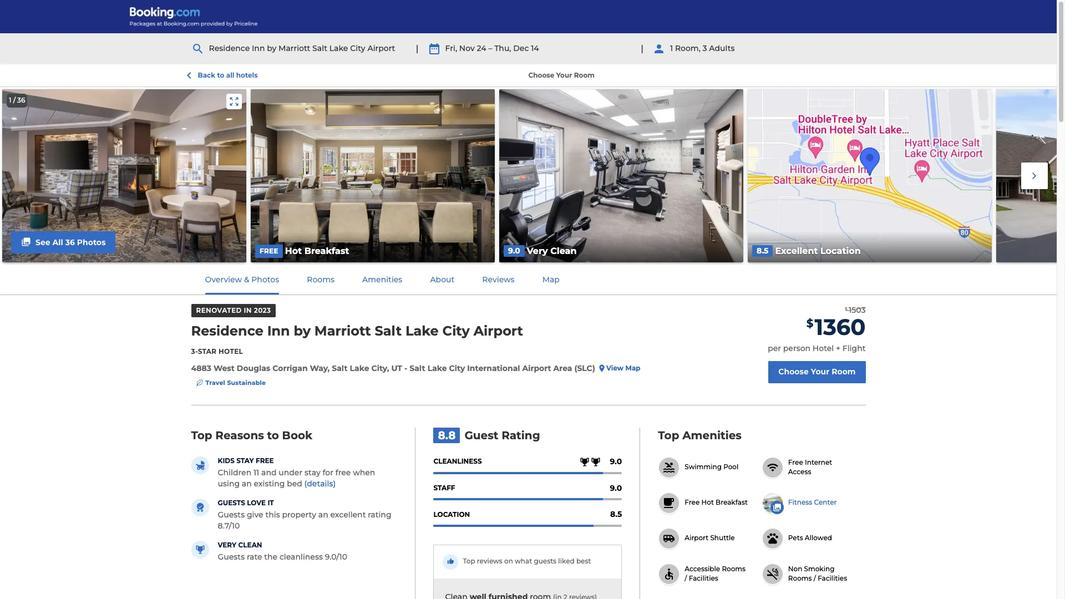 Task type: describe. For each thing, give the bounding box(es) containing it.
accessible rooms / facilities
[[685, 565, 746, 582]]

top for top reviews on what guests liked best
[[463, 557, 475, 566]]

on
[[504, 557, 513, 566]]

1 vertical spatial $
[[807, 317, 814, 330]]

3
[[703, 43, 707, 53]]

room inside the 'choose your room' button
[[832, 367, 856, 377]]

reviews
[[477, 557, 503, 566]]

1 room, 3 adults
[[670, 43, 735, 53]]

give
[[247, 510, 263, 520]]

amenities button
[[349, 265, 416, 295]]

very
[[527, 246, 548, 256]]

choose your room button
[[769, 361, 866, 383]]

1 horizontal spatial to
[[267, 429, 279, 442]]

and
[[261, 468, 277, 478]]

1 vertical spatial hot
[[702, 498, 714, 507]]

adults
[[709, 43, 735, 53]]

2 vertical spatial 9.0
[[610, 483, 622, 493]]

booking.com packages image
[[129, 7, 258, 27]]

location
[[821, 246, 861, 256]]

0 horizontal spatial airport
[[368, 43, 395, 53]]

guests inside the guests love it guests give this property an excellent rating 8.7/10
[[218, 510, 245, 520]]

children
[[218, 468, 251, 478]]

property
[[282, 510, 316, 520]]

top reasons to book
[[191, 429, 313, 442]]

0 horizontal spatial inn
[[252, 43, 265, 53]]

liked
[[558, 557, 575, 566]]

0 horizontal spatial choose your room
[[529, 71, 595, 79]]

map inside tab list
[[542, 275, 560, 285]]

very clean
[[527, 246, 577, 256]]

/ inside accessible rooms / facilities
[[685, 574, 687, 582]]

guests
[[218, 499, 245, 507]]

fri, nov 24 – thu, dec 14
[[445, 43, 539, 53]]

1 vertical spatial 9.0
[[610, 456, 622, 466]]

0 horizontal spatial 8.5
[[610, 510, 622, 519]]

overview & photos button
[[192, 265, 293, 295]]

0 vertical spatial $
[[845, 306, 848, 312]]

guests love it guests give this property an excellent rating 8.7/10
[[218, 499, 392, 531]]

24
[[477, 43, 486, 53]]

love
[[247, 499, 266, 507]]

0 horizontal spatial city
[[350, 43, 365, 53]]

facilities inside accessible rooms / facilities
[[689, 574, 719, 582]]

this
[[265, 510, 280, 520]]

8.8
[[438, 429, 456, 442]]

free for free hot breakfast
[[685, 498, 700, 507]]

clean
[[551, 246, 577, 256]]

flight
[[843, 344, 866, 354]]

photos inside button
[[77, 237, 106, 247]]

kids stay free
[[218, 456, 274, 465]]

view map button
[[595, 364, 641, 373]]

0 vertical spatial hot
[[285, 246, 302, 256]]

1 horizontal spatial amenities
[[683, 429, 742, 442]]

+
[[836, 344, 841, 354]]

1 for 1 / 36
[[9, 96, 11, 104]]

an inside the guests love it guests give this property an excellent rating 8.7/10
[[318, 510, 328, 520]]

amenities inside amenities button
[[362, 275, 403, 285]]

/ inside non smoking rooms / facilities
[[814, 574, 816, 582]]

3-star hotel
[[191, 347, 243, 355]]

2 property building image from the left
[[997, 89, 1065, 262]]

per
[[768, 344, 781, 354]]

about
[[430, 275, 455, 285]]

2 horizontal spatial airport
[[685, 534, 709, 542]]

children 11 and under stay for free when using an existing bed
[[218, 468, 375, 489]]

0 horizontal spatial marriott
[[279, 43, 310, 53]]

using
[[218, 479, 240, 489]]

travel sustainable
[[206, 379, 266, 387]]

overview & photos
[[205, 275, 279, 285]]

free hot breakfast
[[685, 498, 748, 507]]

rooms button
[[294, 265, 348, 295]]

1 horizontal spatial marriott
[[315, 323, 371, 339]]

book
[[282, 429, 313, 442]]

&
[[244, 275, 249, 285]]

(details) button
[[304, 479, 336, 490]]

1 vertical spatial salt
[[375, 323, 402, 339]]

an inside the children 11 and under stay for free when using an existing bed
[[242, 479, 252, 489]]

hotel inside $ 1503 $ 1360 per person hotel + flight
[[813, 344, 834, 354]]

0 vertical spatial breakfast
[[304, 246, 349, 256]]

0 vertical spatial lake
[[329, 43, 348, 53]]

stay
[[305, 468, 321, 478]]

$ 1503 $ 1360 per person hotel + flight
[[768, 305, 866, 354]]

rate
[[247, 552, 262, 562]]

0 vertical spatial free
[[260, 247, 278, 255]]

1 / 36
[[9, 96, 25, 104]]

to inside button
[[217, 71, 224, 79]]

best
[[576, 557, 591, 566]]

when
[[353, 468, 375, 478]]

airport shuttle
[[685, 534, 735, 542]]

11
[[254, 468, 259, 478]]

tab list containing overview & photos
[[191, 265, 574, 295]]

9.0/10
[[325, 552, 347, 562]]

hotels
[[236, 71, 258, 79]]

access
[[788, 468, 811, 476]]

fitness
[[788, 498, 813, 507]]

see all 36 photos button
[[11, 231, 116, 254]]

0 vertical spatial salt
[[312, 43, 327, 53]]

1 for 1 room, 3 adults
[[670, 43, 673, 53]]

1 horizontal spatial map
[[626, 364, 641, 372]]

top amenities
[[658, 429, 742, 442]]

tennis court & equipment amenity image
[[763, 493, 783, 513]]

what
[[515, 557, 532, 566]]

rooms inside 'button'
[[307, 275, 335, 285]]

about button
[[417, 265, 468, 295]]

3-
[[191, 347, 198, 355]]

fitness center
[[788, 498, 837, 507]]

room,
[[675, 43, 701, 53]]

star
[[198, 347, 217, 355]]

1 vertical spatial by
[[294, 323, 311, 339]]

reviews
[[482, 275, 515, 285]]

0 vertical spatial by
[[267, 43, 277, 53]]

clean
[[238, 541, 262, 549]]

accessible
[[685, 565, 720, 573]]

1 vertical spatial city
[[443, 323, 470, 339]]

1 horizontal spatial lake
[[406, 323, 439, 339]]

free internet access
[[788, 458, 833, 476]]

for
[[323, 468, 333, 478]]

the
[[264, 552, 278, 562]]

photos inside button
[[252, 275, 279, 285]]

overview
[[205, 275, 242, 285]]

back
[[198, 71, 215, 79]]

all
[[226, 71, 234, 79]]

center
[[814, 498, 837, 507]]

location
[[434, 510, 470, 519]]

1 horizontal spatial inn
[[267, 323, 290, 339]]

swimming pool
[[685, 463, 739, 471]]

kids
[[218, 456, 235, 465]]

thu,
[[494, 43, 511, 53]]



Task type: vqa. For each thing, say whether or not it's contained in the screenshot.
Phoenix, AZ - Charleston, SC
no



Task type: locate. For each thing, give the bounding box(es) containing it.
property building image
[[2, 89, 246, 262], [997, 89, 1065, 262]]

an down children
[[242, 479, 252, 489]]

1360
[[815, 314, 866, 341]]

breakfast up rooms 'button'
[[304, 246, 349, 256]]

36 inside button
[[17, 96, 25, 104]]

back to all hotels button
[[182, 69, 258, 82]]

your inside button
[[811, 367, 830, 377]]

1 vertical spatial 1
[[9, 96, 11, 104]]

rating
[[368, 510, 392, 520]]

allowed
[[805, 534, 832, 542]]

1 horizontal spatial airport
[[474, 323, 523, 339]]

1 horizontal spatial top
[[463, 557, 475, 566]]

0 horizontal spatial photos
[[77, 237, 106, 247]]

cleanliness
[[280, 552, 323, 562]]

0 horizontal spatial $
[[807, 317, 814, 330]]

residence down renovated in 2023
[[191, 323, 264, 339]]

reviews button
[[469, 265, 528, 295]]

0 vertical spatial choose
[[529, 71, 555, 79]]

1 vertical spatial residence inn by marriott salt lake city airport
[[191, 323, 523, 339]]

free inside free internet access
[[788, 458, 803, 467]]

choose your room down 14
[[529, 71, 595, 79]]

14
[[531, 43, 539, 53]]

1 vertical spatial 36
[[65, 237, 75, 247]]

8.7/10
[[218, 521, 240, 531]]

2 horizontal spatial top
[[658, 429, 679, 442]]

0 vertical spatial choose your room
[[529, 71, 595, 79]]

0 vertical spatial to
[[217, 71, 224, 79]]

top for top amenities
[[658, 429, 679, 442]]

free up "overview & photos"
[[260, 247, 278, 255]]

0 vertical spatial marriott
[[279, 43, 310, 53]]

1 | from the left
[[416, 43, 419, 54]]

an
[[242, 479, 252, 489], [318, 510, 328, 520]]

1 inside button
[[9, 96, 11, 104]]

36 for all
[[65, 237, 75, 247]]

1 vertical spatial free
[[685, 498, 700, 507]]

pool
[[724, 463, 739, 471]]

0 vertical spatial residence
[[209, 43, 250, 53]]

guest rating
[[465, 429, 540, 442]]

/
[[13, 96, 15, 104], [685, 574, 687, 582], [814, 574, 816, 582]]

0 vertical spatial airport
[[368, 43, 395, 53]]

smoking
[[804, 565, 835, 573]]

2 guests from the top
[[218, 552, 245, 562]]

|
[[416, 43, 419, 54], [641, 43, 644, 54]]

fitness center button
[[762, 492, 852, 514]]

1 horizontal spatial choose
[[779, 367, 809, 377]]

city
[[350, 43, 365, 53], [443, 323, 470, 339]]

$
[[845, 306, 848, 312], [807, 317, 814, 330]]

amenities
[[362, 275, 403, 285], [683, 429, 742, 442]]

2 facilities from the left
[[818, 574, 847, 582]]

guests inside very clean guests rate the cleanliness 9.0/10
[[218, 552, 245, 562]]

1 vertical spatial photos
[[252, 275, 279, 285]]

stay
[[237, 456, 254, 465]]

0 vertical spatial your
[[556, 71, 572, 79]]

photos
[[77, 237, 106, 247], [252, 275, 279, 285]]

rooms inside non smoking rooms / facilities
[[788, 574, 812, 582]]

marriott
[[279, 43, 310, 53], [315, 323, 371, 339]]

see all 36 photos
[[36, 237, 106, 247]]

0 horizontal spatial rooms
[[307, 275, 335, 285]]

rooms right accessible
[[722, 565, 746, 573]]

1 horizontal spatial city
[[443, 323, 470, 339]]

free for free internet access
[[788, 458, 803, 467]]

0 horizontal spatial /
[[13, 96, 15, 104]]

renovated in 2023
[[196, 306, 271, 314]]

| left room,
[[641, 43, 644, 54]]

swimming
[[685, 463, 722, 471]]

0 vertical spatial 8.5
[[757, 246, 769, 256]]

$ up person
[[807, 317, 814, 330]]

1 horizontal spatial hot
[[702, 498, 714, 507]]

1 horizontal spatial facilities
[[818, 574, 847, 582]]

1 vertical spatial choose your room
[[779, 367, 856, 377]]

$ left 1503 at the bottom of page
[[845, 306, 848, 312]]

sustainable
[[227, 379, 266, 387]]

hotel right star
[[219, 347, 243, 355]]

map down very clean
[[542, 275, 560, 285]]

room
[[574, 71, 595, 79], [832, 367, 856, 377]]

facilities
[[689, 574, 719, 582], [818, 574, 847, 582]]

non smoking rooms / facilities
[[788, 565, 847, 582]]

staff
[[434, 484, 455, 492]]

rooms down non
[[788, 574, 812, 582]]

nov
[[459, 43, 475, 53]]

1 guests from the top
[[218, 510, 245, 520]]

inn up hotels
[[252, 43, 265, 53]]

| left fri,
[[416, 43, 419, 54]]

0 horizontal spatial top
[[191, 429, 212, 442]]

1 vertical spatial guests
[[218, 552, 245, 562]]

residence up all
[[209, 43, 250, 53]]

to left book
[[267, 429, 279, 442]]

1 vertical spatial free
[[256, 456, 274, 465]]

2 | from the left
[[641, 43, 644, 54]]

1 horizontal spatial breakfast
[[716, 498, 748, 507]]

0 horizontal spatial map
[[542, 275, 560, 285]]

free
[[260, 247, 278, 255], [256, 456, 274, 465]]

choose your room down person
[[779, 367, 856, 377]]

36 inside button
[[65, 237, 75, 247]]

36 for /
[[17, 96, 25, 104]]

airport
[[368, 43, 395, 53], [474, 323, 523, 339], [685, 534, 709, 542]]

non
[[788, 565, 803, 573]]

1 vertical spatial your
[[811, 367, 830, 377]]

1 vertical spatial marriott
[[315, 323, 371, 339]]

free up and
[[256, 456, 274, 465]]

free up access
[[788, 458, 803, 467]]

person
[[783, 344, 811, 354]]

tab list
[[191, 265, 574, 295]]

1 vertical spatial residence
[[191, 323, 264, 339]]

rooms
[[307, 275, 335, 285], [722, 565, 746, 573], [788, 574, 812, 582]]

/ inside button
[[13, 96, 15, 104]]

internet
[[805, 458, 833, 467]]

reasons
[[215, 429, 264, 442]]

an right "property"
[[318, 510, 328, 520]]

1 horizontal spatial salt
[[375, 323, 402, 339]]

1 vertical spatial choose
[[779, 367, 809, 377]]

1 horizontal spatial |
[[641, 43, 644, 54]]

renovated
[[196, 306, 242, 314]]

1 horizontal spatial 8.5
[[757, 246, 769, 256]]

0 horizontal spatial salt
[[312, 43, 327, 53]]

very
[[218, 541, 236, 549]]

choose your room inside button
[[779, 367, 856, 377]]

rooms down hot breakfast
[[307, 275, 335, 285]]

all
[[52, 237, 63, 247]]

dec
[[513, 43, 529, 53]]

rating
[[502, 429, 540, 442]]

excellent
[[775, 246, 818, 256]]

guests up 8.7/10 at the left of page
[[218, 510, 245, 520]]

hot up airport shuttle
[[702, 498, 714, 507]]

1 horizontal spatial room
[[832, 367, 856, 377]]

to left all
[[217, 71, 224, 79]]

choose
[[529, 71, 555, 79], [779, 367, 809, 377]]

shuttle
[[710, 534, 735, 542]]

0 horizontal spatial breakfast
[[304, 246, 349, 256]]

0 vertical spatial map
[[542, 275, 560, 285]]

salt
[[312, 43, 327, 53], [375, 323, 402, 339]]

2023
[[254, 306, 271, 314]]

1 horizontal spatial choose your room
[[779, 367, 856, 377]]

pets allowed
[[788, 534, 832, 542]]

to
[[217, 71, 224, 79], [267, 429, 279, 442]]

–
[[489, 43, 492, 53]]

1 vertical spatial airport
[[474, 323, 523, 339]]

1 facilities from the left
[[689, 574, 719, 582]]

1 horizontal spatial photos
[[252, 275, 279, 285]]

map right "view"
[[626, 364, 641, 372]]

choose inside the 'choose your room' button
[[779, 367, 809, 377]]

0 vertical spatial 9.0
[[508, 246, 520, 256]]

1 vertical spatial room
[[832, 367, 856, 377]]

hot
[[285, 246, 302, 256], [702, 498, 714, 507]]

0 horizontal spatial facilities
[[689, 574, 719, 582]]

hot up rooms 'button'
[[285, 246, 302, 256]]

hotel left +
[[813, 344, 834, 354]]

| for 1 room, 3 adults
[[641, 43, 644, 54]]

0 horizontal spatial to
[[217, 71, 224, 79]]

free down swimming
[[685, 498, 700, 507]]

fri,
[[445, 43, 457, 53]]

8.5
[[757, 246, 769, 256], [610, 510, 622, 519]]

0 vertical spatial 36
[[17, 96, 25, 104]]

1 horizontal spatial hotel
[[813, 344, 834, 354]]

2 vertical spatial airport
[[685, 534, 709, 542]]

1 property building image from the left
[[2, 89, 246, 262]]

0 horizontal spatial hot
[[285, 246, 302, 256]]

1 horizontal spatial free
[[788, 458, 803, 467]]

(details)
[[304, 479, 336, 489]]

0 vertical spatial residence inn by marriott salt lake city airport
[[209, 43, 395, 53]]

0 horizontal spatial by
[[267, 43, 277, 53]]

1 horizontal spatial $
[[845, 306, 848, 312]]

0 horizontal spatial 36
[[17, 96, 25, 104]]

travel
[[206, 379, 225, 387]]

0 vertical spatial inn
[[252, 43, 265, 53]]

0 horizontal spatial an
[[242, 479, 252, 489]]

top for top reasons to book
[[191, 429, 212, 442]]

1503
[[849, 305, 866, 315]]

breakfast down pool at the right of the page
[[716, 498, 748, 507]]

excellent location
[[775, 246, 861, 256]]

photos right all
[[77, 237, 106, 247]]

0 horizontal spatial choose
[[529, 71, 555, 79]]

36
[[17, 96, 25, 104], [65, 237, 75, 247]]

0 vertical spatial city
[[350, 43, 365, 53]]

inn down 2023
[[267, 323, 290, 339]]

0 vertical spatial photos
[[77, 237, 106, 247]]

0 horizontal spatial 1
[[9, 96, 11, 104]]

top reviews on what guests liked best
[[463, 557, 591, 566]]

0 horizontal spatial room
[[574, 71, 595, 79]]

| for fri, nov 24 – thu, dec 14
[[416, 43, 419, 54]]

0 vertical spatial rooms
[[307, 275, 335, 285]]

0 horizontal spatial your
[[556, 71, 572, 79]]

1 vertical spatial breakfast
[[716, 498, 748, 507]]

facilities down accessible
[[689, 574, 719, 582]]

1 vertical spatial inn
[[267, 323, 290, 339]]

map button
[[529, 265, 573, 295]]

choose down person
[[779, 367, 809, 377]]

choose down 14
[[529, 71, 555, 79]]

0 vertical spatial room
[[574, 71, 595, 79]]

1 vertical spatial amenities
[[683, 429, 742, 442]]

1 horizontal spatial rooms
[[722, 565, 746, 573]]

under
[[279, 468, 302, 478]]

2 horizontal spatial rooms
[[788, 574, 812, 582]]

0 vertical spatial free
[[788, 458, 803, 467]]

guests down very
[[218, 552, 245, 562]]

1 vertical spatial lake
[[406, 323, 439, 339]]

1 vertical spatial 8.5
[[610, 510, 622, 519]]

0 vertical spatial guests
[[218, 510, 245, 520]]

0 horizontal spatial hotel
[[219, 347, 243, 355]]

1 vertical spatial rooms
[[722, 565, 746, 573]]

back to all hotels
[[198, 71, 258, 79]]

cleanliness
[[434, 457, 482, 466]]

guests
[[218, 510, 245, 520], [218, 552, 245, 562]]

photos right & on the top left of the page
[[252, 275, 279, 285]]

rooms inside accessible rooms / facilities
[[722, 565, 746, 573]]

view map
[[606, 364, 641, 372]]

facilities inside non smoking rooms / facilities
[[818, 574, 847, 582]]

2 vertical spatial rooms
[[788, 574, 812, 582]]

1 vertical spatial an
[[318, 510, 328, 520]]

it
[[268, 499, 274, 507]]

facilities down smoking
[[818, 574, 847, 582]]

1 horizontal spatial /
[[685, 574, 687, 582]]

hot breakfast
[[285, 246, 349, 256]]



